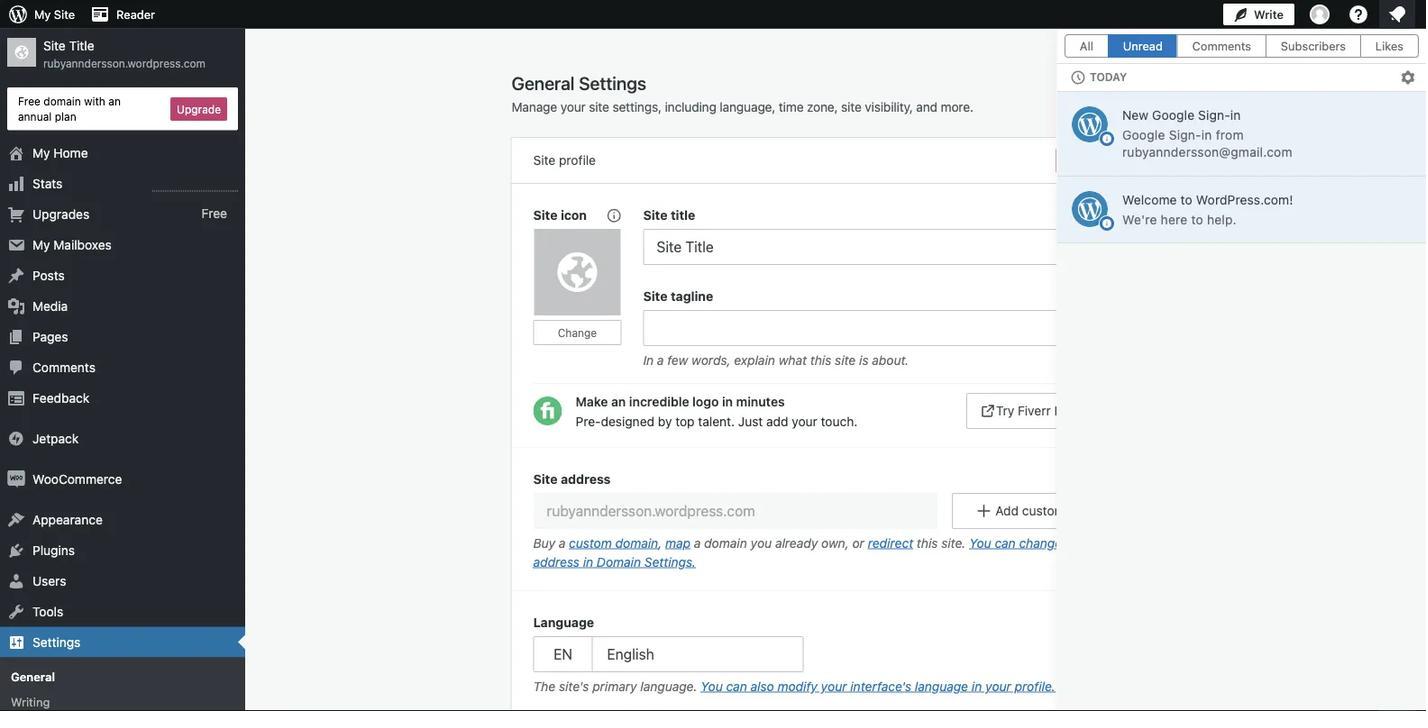 Task type: describe. For each thing, give the bounding box(es) containing it.
with
[[84, 95, 105, 107]]

settings
[[1091, 154, 1132, 167]]

general settings main content
[[512, 29, 1398, 712]]

1 horizontal spatial this
[[917, 536, 938, 551]]

your left profile.
[[986, 679, 1012, 694]]

primary
[[593, 679, 637, 694]]

add custom address
[[996, 504, 1116, 519]]

time image
[[1071, 69, 1087, 86]]

tools
[[32, 604, 63, 619]]

modify
[[778, 679, 818, 694]]

site for site address
[[534, 472, 558, 487]]

group containing site tagline
[[644, 287, 1140, 374]]

1 vertical spatial google
[[1123, 127, 1166, 142]]

we're
[[1123, 212, 1158, 227]]

the site's primary language. you can also modify your interface's language in your profile.
[[534, 679, 1056, 694]]

subscribers
[[1282, 39, 1347, 53]]

my for my mailboxes
[[32, 237, 50, 252]]

woocommerce
[[32, 472, 122, 487]]

jetpack
[[32, 431, 79, 446]]

profile.
[[1015, 679, 1056, 694]]

by
[[658, 414, 672, 429]]

my home link
[[0, 138, 245, 168]]

you can change your site address in domain settings. link
[[534, 536, 1116, 570]]

img image for woocommerce
[[7, 470, 25, 488]]

top
[[676, 414, 695, 429]]

my mailboxes link
[[0, 230, 245, 260]]

map link
[[666, 536, 691, 551]]

settings
[[32, 635, 81, 650]]

a for in
[[657, 353, 664, 368]]

what
[[779, 353, 807, 368]]

appearance link
[[0, 505, 245, 535]]

site left is
[[835, 353, 856, 368]]

likes
[[1376, 39, 1404, 53]]

rubyanndersson.wordpress.com
[[43, 57, 206, 70]]

info image for we're here to help.
[[1102, 218, 1113, 229]]

posts link
[[0, 260, 245, 291]]

an inside free domain with an annual plan
[[108, 95, 121, 107]]

writing link
[[0, 690, 245, 712]]

jetpack link
[[0, 424, 245, 454]]

site's
[[559, 679, 589, 694]]

here
[[1161, 212, 1188, 227]]

site for site icon
[[534, 207, 558, 222]]

add custom address link
[[952, 493, 1140, 529]]

0 vertical spatial address
[[561, 472, 611, 487]]

and more.
[[917, 100, 974, 115]]

annual plan
[[18, 110, 76, 122]]

media link
[[0, 291, 245, 322]]

maker
[[1087, 404, 1123, 419]]

0 horizontal spatial you
[[701, 679, 723, 694]]

tools link
[[0, 597, 245, 627]]

group containing en
[[534, 613, 1140, 701]]

my site link
[[0, 0, 82, 29]]

site for site title rubyanndersson.wordpress.com
[[43, 38, 66, 53]]

stats
[[32, 176, 62, 191]]

site.
[[942, 536, 966, 551]]

users link
[[0, 566, 245, 597]]

site for site profile
[[534, 153, 556, 168]]

new
[[1123, 108, 1149, 123]]

0 horizontal spatial can
[[727, 679, 748, 694]]

home
[[54, 145, 88, 160]]

designed
[[601, 414, 655, 429]]

write
[[1255, 8, 1284, 21]]

buy a custom domain , map a domain you already own, or redirect this site.
[[534, 536, 966, 551]]

your inside make an incredible logo in minutes pre-designed by top talent. just add your touch.
[[792, 414, 818, 429]]

comments link
[[0, 352, 245, 383]]

site down general settings
[[589, 100, 610, 115]]

save
[[1064, 154, 1088, 167]]

img image for jetpack
[[7, 430, 25, 448]]

buy
[[534, 536, 556, 551]]

is
[[860, 353, 869, 368]]

settings link
[[0, 627, 245, 658]]

info image for google sign-in from rubyanndersson@gmail.com
[[1102, 133, 1113, 144]]

view button
[[1326, 29, 1398, 56]]

today
[[1090, 70, 1128, 83]]

general settings manage your site settings, including language, time zone, site visibility, and more.
[[512, 72, 974, 115]]

0 vertical spatial sign-
[[1199, 108, 1231, 123]]

my home
[[32, 145, 88, 160]]

site address
[[534, 472, 611, 487]]

make an incredible logo in minutes pre-designed by top talent. just add your touch.
[[576, 394, 858, 429]]

my mailboxes
[[32, 237, 112, 252]]

you can also modify your interface's language in your profile. link
[[701, 679, 1056, 694]]

site for site title
[[644, 207, 668, 222]]

including
[[665, 100, 717, 115]]

try fiverr logo maker link
[[967, 393, 1137, 429]]

fiverr small logo image
[[534, 397, 562, 426]]

closed image
[[1374, 41, 1383, 47]]

,
[[659, 536, 662, 551]]

help.
[[1208, 212, 1237, 227]]

in up from at the top of page
[[1231, 108, 1242, 123]]

in
[[644, 353, 654, 368]]

site title rubyanndersson.wordpress.com
[[43, 38, 206, 70]]

pages link
[[0, 322, 245, 352]]

2 horizontal spatial a
[[694, 536, 701, 551]]

touch.
[[821, 414, 858, 429]]

upgrade
[[177, 103, 221, 115]]

custom domain link
[[569, 536, 659, 551]]

save settings
[[1064, 154, 1132, 167]]

0 horizontal spatial this
[[811, 353, 832, 368]]

view
[[1341, 36, 1367, 49]]

in right 'language'
[[972, 679, 982, 694]]

site tagline
[[644, 289, 714, 304]]

free domain with an annual plan
[[18, 95, 121, 122]]

users
[[32, 574, 66, 589]]

from
[[1217, 127, 1245, 142]]

Site title text field
[[644, 229, 1140, 265]]

site title group
[[644, 206, 1140, 265]]



Task type: locate. For each thing, give the bounding box(es) containing it.
0 vertical spatial info image
[[1102, 133, 1113, 144]]

info image
[[1102, 133, 1113, 144], [1102, 218, 1113, 229]]

free
[[18, 95, 41, 107], [202, 207, 227, 221]]

just
[[739, 414, 763, 429]]

0 vertical spatial this
[[811, 353, 832, 368]]

you can change your site address in domain settings.
[[534, 536, 1116, 570]]

profile
[[559, 153, 596, 168]]

tagline
[[671, 289, 714, 304]]

you
[[751, 536, 772, 551]]

comments down the write link
[[1193, 39, 1252, 53]]

a right map link
[[694, 536, 701, 551]]

visibility,
[[865, 100, 913, 115]]

to up here
[[1181, 192, 1193, 207]]

my left reader link
[[34, 8, 51, 21]]

you inside you can change your site address in domain settings.
[[970, 536, 992, 551]]

plugins link
[[0, 535, 245, 566]]

1 horizontal spatial can
[[995, 536, 1016, 551]]

my
[[34, 8, 51, 21], [32, 145, 50, 160], [32, 237, 50, 252]]

minutes
[[737, 394, 785, 409]]

0 vertical spatial you
[[970, 536, 992, 551]]

site up title
[[54, 8, 75, 21]]

1 horizontal spatial a
[[657, 353, 664, 368]]

1 horizontal spatial an
[[612, 394, 626, 409]]

google down 'new'
[[1123, 127, 1166, 142]]

reader link
[[82, 0, 162, 29]]

1 horizontal spatial you
[[970, 536, 992, 551]]

1 vertical spatial address
[[1069, 504, 1116, 519]]

language,
[[720, 100, 776, 115]]

0 vertical spatial can
[[995, 536, 1016, 551]]

an
[[108, 95, 121, 107], [612, 394, 626, 409]]

0 vertical spatial custom
[[1023, 504, 1066, 519]]

free down highest hourly views 0 image
[[202, 207, 227, 221]]

you right language.
[[701, 679, 723, 694]]

0 vertical spatial an
[[108, 95, 121, 107]]

1 info image from the top
[[1102, 133, 1113, 144]]

1 vertical spatial an
[[612, 394, 626, 409]]

site left tagline
[[644, 289, 668, 304]]

a right in
[[657, 353, 664, 368]]

in right logo
[[722, 394, 733, 409]]

2 vertical spatial address
[[534, 555, 580, 570]]

this right what
[[811, 353, 832, 368]]

language
[[534, 615, 595, 630]]

custom up the domain
[[569, 536, 612, 551]]

site icon
[[534, 207, 587, 222]]

1 vertical spatial custom
[[569, 536, 612, 551]]

your right "modify"
[[821, 679, 847, 694]]

0 horizontal spatial an
[[108, 95, 121, 107]]

1 vertical spatial my
[[32, 145, 50, 160]]

manage
[[512, 100, 557, 115]]

domain up annual plan on the top of page
[[44, 95, 81, 107]]

stats link
[[0, 168, 245, 199]]

info image up settings
[[1102, 133, 1113, 144]]

your right change
[[1066, 536, 1092, 551]]

1 vertical spatial this
[[917, 536, 938, 551]]

0 horizontal spatial domain
[[44, 95, 81, 107]]

own,
[[822, 536, 849, 551]]

site inside 'group'
[[534, 207, 558, 222]]

1 vertical spatial sign-
[[1170, 127, 1202, 142]]

mailboxes
[[54, 237, 112, 252]]

time
[[779, 100, 804, 115]]

free inside free domain with an annual plan
[[18, 95, 41, 107]]

more information image
[[606, 207, 622, 223]]

explain
[[734, 353, 776, 368]]

settings.
[[645, 555, 696, 570]]

0 vertical spatial my
[[34, 8, 51, 21]]

0 vertical spatial to
[[1181, 192, 1193, 207]]

google right 'new'
[[1153, 108, 1195, 123]]

site inside you can change your site address in domain settings.
[[1095, 536, 1116, 551]]

appearance
[[32, 512, 103, 527]]

2 img image from the top
[[7, 470, 25, 488]]

address down pre-
[[561, 472, 611, 487]]

general settings
[[512, 72, 647, 93]]

add
[[996, 504, 1019, 519]]

my up posts
[[32, 237, 50, 252]]

site left icon
[[534, 207, 558, 222]]

all
[[1080, 39, 1094, 53]]

0 horizontal spatial a
[[559, 536, 566, 551]]

a for buy
[[559, 536, 566, 551]]

0 vertical spatial group
[[644, 287, 1140, 374]]

site left profile
[[534, 153, 556, 168]]

0 vertical spatial img image
[[7, 430, 25, 448]]

free for free domain with an annual plan
[[18, 95, 41, 107]]

upgrades
[[32, 207, 89, 222]]

welcome to wordpress.com! we're here to help.
[[1123, 192, 1294, 227]]

1 horizontal spatial custom
[[1023, 504, 1066, 519]]

to
[[1181, 192, 1193, 207], [1192, 212, 1204, 227]]

language
[[915, 679, 969, 694]]

1 vertical spatial can
[[727, 679, 748, 694]]

1 vertical spatial comments
[[32, 360, 96, 375]]

1 vertical spatial img image
[[7, 470, 25, 488]]

1 horizontal spatial comments
[[1193, 39, 1252, 53]]

can inside you can change your site address in domain settings.
[[995, 536, 1016, 551]]

1 vertical spatial to
[[1192, 212, 1204, 227]]

logo
[[693, 394, 719, 409]]

site inside group
[[644, 207, 668, 222]]

pages
[[32, 329, 68, 344]]

welcome
[[1123, 192, 1178, 207]]

redirect
[[868, 536, 914, 551]]

to right here
[[1192, 212, 1204, 227]]

cog image
[[1401, 69, 1417, 86]]

0 horizontal spatial free
[[18, 95, 41, 107]]

domain inside free domain with an annual plan
[[44, 95, 81, 107]]

zone,
[[807, 100, 838, 115]]

the
[[534, 679, 556, 694]]

2 horizontal spatial domain
[[705, 536, 748, 551]]

in left the domain
[[583, 555, 594, 570]]

help image
[[1348, 4, 1370, 25]]

1 vertical spatial group
[[512, 447, 1161, 592]]

change
[[1020, 536, 1063, 551]]

in inside you can change your site address in domain settings.
[[583, 555, 594, 570]]

site profile
[[534, 153, 596, 168]]

about.
[[873, 353, 910, 368]]

can down add
[[995, 536, 1016, 551]]

general
[[11, 670, 55, 684]]

my for my site
[[34, 8, 51, 21]]

rubyanndersson@gmail.com
[[1123, 145, 1293, 160]]

1 horizontal spatial domain
[[616, 536, 659, 551]]

plugins
[[32, 543, 75, 558]]

your inside you can change your site address in domain settings.
[[1066, 536, 1092, 551]]

en
[[554, 646, 573, 663]]

logo
[[1055, 404, 1084, 419]]

group
[[644, 287, 1140, 374], [512, 447, 1161, 592], [534, 613, 1140, 701]]

google
[[1153, 108, 1195, 123], [1123, 127, 1166, 142]]

1 img image from the top
[[7, 430, 25, 448]]

redirect link
[[868, 536, 914, 551]]

0 vertical spatial google
[[1153, 108, 1195, 123]]

my profile image
[[1311, 5, 1330, 24]]

feedback
[[32, 391, 89, 406]]

pre-
[[576, 414, 601, 429]]

already
[[776, 536, 818, 551]]

language.
[[641, 679, 698, 694]]

domain up the domain
[[616, 536, 659, 551]]

comments up the feedback
[[32, 360, 96, 375]]

site icon group
[[534, 206, 644, 374]]

an right with
[[108, 95, 121, 107]]

0 vertical spatial free
[[18, 95, 41, 107]]

site left title
[[43, 38, 66, 53]]

address inside you can change your site address in domain settings.
[[534, 555, 580, 570]]

sign- up from at the top of page
[[1199, 108, 1231, 123]]

incredible
[[629, 394, 690, 409]]

1 vertical spatial free
[[202, 207, 227, 221]]

make
[[576, 394, 608, 409]]

also
[[751, 679, 774, 694]]

2 info image from the top
[[1102, 218, 1113, 229]]

img image left jetpack
[[7, 430, 25, 448]]

sign- up rubyanndersson@gmail.com
[[1170, 127, 1202, 142]]

address down buy on the bottom of page
[[534, 555, 580, 570]]

custom
[[1023, 504, 1066, 519], [569, 536, 612, 551]]

2 vertical spatial group
[[534, 613, 1140, 701]]

site right zone,
[[842, 100, 862, 115]]

your down general settings
[[561, 100, 586, 115]]

map
[[666, 536, 691, 551]]

0 vertical spatial comments
[[1193, 39, 1252, 53]]

new google sign-in google sign-in from rubyanndersson@gmail.com
[[1123, 108, 1293, 160]]

img image left woocommerce
[[7, 470, 25, 488]]

0 horizontal spatial custom
[[569, 536, 612, 551]]

img image
[[7, 430, 25, 448], [7, 470, 25, 488]]

title
[[671, 207, 696, 222]]

this left site.
[[917, 536, 938, 551]]

1 vertical spatial info image
[[1102, 218, 1113, 229]]

custom up change
[[1023, 504, 1066, 519]]

an inside make an incredible logo in minutes pre-designed by top talent. just add your touch.
[[612, 394, 626, 409]]

your inside general settings manage your site settings, including language, time zone, site visibility, and more.
[[561, 100, 586, 115]]

domain down site address text box
[[705, 536, 748, 551]]

Site address text field
[[534, 493, 938, 529]]

site for site tagline
[[644, 289, 668, 304]]

info image left "we're" on the top of the page
[[1102, 218, 1113, 229]]

site title
[[644, 207, 696, 222]]

english
[[607, 646, 655, 663]]

0 horizontal spatial comments
[[32, 360, 96, 375]]

img image inside woocommerce link
[[7, 470, 25, 488]]

highest hourly views 0 image
[[152, 180, 238, 192]]

group containing site address
[[512, 447, 1161, 592]]

1 vertical spatial you
[[701, 679, 723, 694]]

free up annual plan on the top of page
[[18, 95, 41, 107]]

in inside make an incredible logo in minutes pre-designed by top talent. just add your touch.
[[722, 394, 733, 409]]

site up buy on the bottom of page
[[534, 472, 558, 487]]

site inside site title rubyanndersson.wordpress.com
[[43, 38, 66, 53]]

upgrade button
[[171, 97, 227, 121]]

site down add custom address
[[1095, 536, 1116, 551]]

address right add
[[1069, 504, 1116, 519]]

1 horizontal spatial free
[[202, 207, 227, 221]]

manage your notifications image
[[1387, 4, 1409, 25]]

2 vertical spatial my
[[32, 237, 50, 252]]

an up designed
[[612, 394, 626, 409]]

a right buy on the bottom of page
[[559, 536, 566, 551]]

add
[[767, 414, 789, 429]]

my left home
[[32, 145, 50, 160]]

you
[[970, 536, 992, 551], [701, 679, 723, 694]]

free for free
[[202, 207, 227, 221]]

can left the also
[[727, 679, 748, 694]]

in up rubyanndersson@gmail.com
[[1202, 127, 1213, 142]]

Site tagline text field
[[644, 310, 1140, 346]]

site left "title" in the top of the page
[[644, 207, 668, 222]]

your right add on the right bottom
[[792, 414, 818, 429]]

unread
[[1124, 39, 1163, 53]]

you right site.
[[970, 536, 992, 551]]

change
[[558, 327, 597, 339]]

feedback link
[[0, 383, 245, 414]]

img image inside jetpack link
[[7, 430, 25, 448]]

interface's
[[851, 679, 912, 694]]

my for my home
[[32, 145, 50, 160]]

in a few words, explain what this site is about.
[[644, 353, 910, 368]]



Task type: vqa. For each thing, say whether or not it's contained in the screenshot.
Writer's
no



